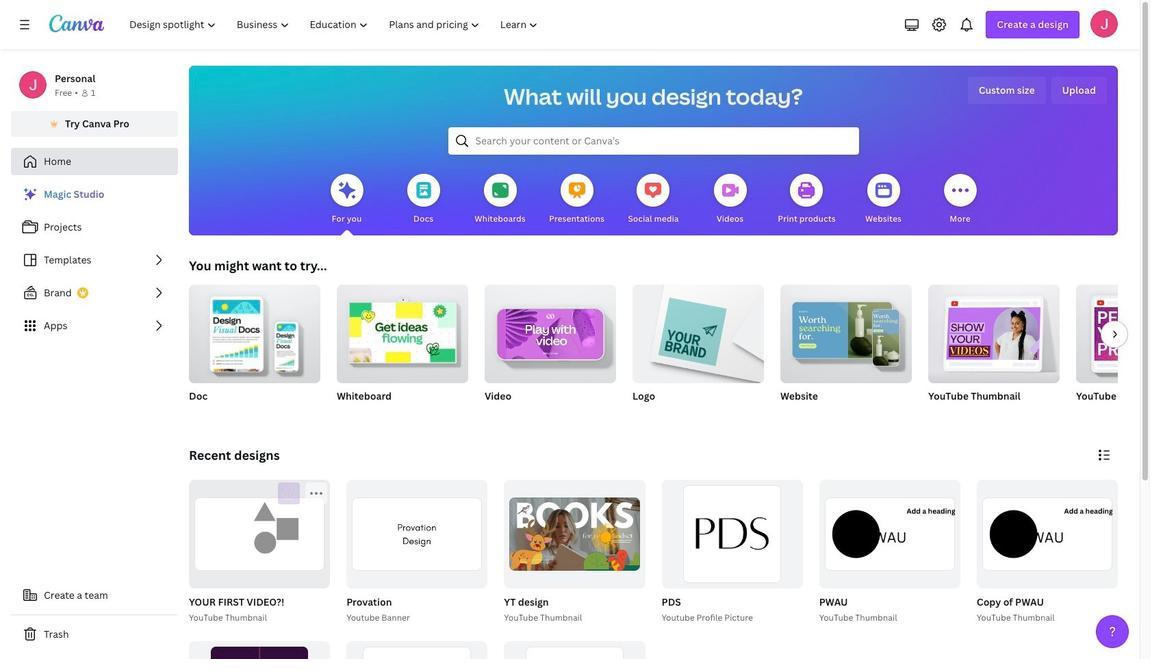 Task type: vqa. For each thing, say whether or not it's contained in the screenshot.
the Date modified button
no



Task type: locate. For each thing, give the bounding box(es) containing it.
Search search field
[[475, 128, 831, 154]]

list
[[11, 181, 178, 340]]

None search field
[[448, 127, 859, 155]]

group
[[337, 279, 468, 420], [337, 279, 468, 383], [485, 279, 616, 420], [485, 279, 616, 383], [633, 279, 764, 420], [633, 279, 764, 383], [780, 279, 912, 420], [780, 279, 912, 383], [928, 279, 1060, 420], [928, 279, 1060, 383], [189, 285, 320, 420], [1076, 285, 1150, 420], [1076, 285, 1150, 383], [186, 480, 330, 625], [189, 480, 330, 589], [344, 480, 488, 625], [347, 480, 488, 589], [501, 480, 645, 625], [504, 480, 645, 589], [659, 480, 803, 625], [662, 480, 803, 589], [817, 480, 960, 625], [819, 480, 960, 589], [974, 480, 1118, 625], [977, 480, 1118, 589], [189, 641, 330, 659], [347, 641, 488, 659], [504, 641, 645, 659]]



Task type: describe. For each thing, give the bounding box(es) containing it.
top level navigation element
[[120, 11, 550, 38]]

james peterson image
[[1091, 10, 1118, 38]]



